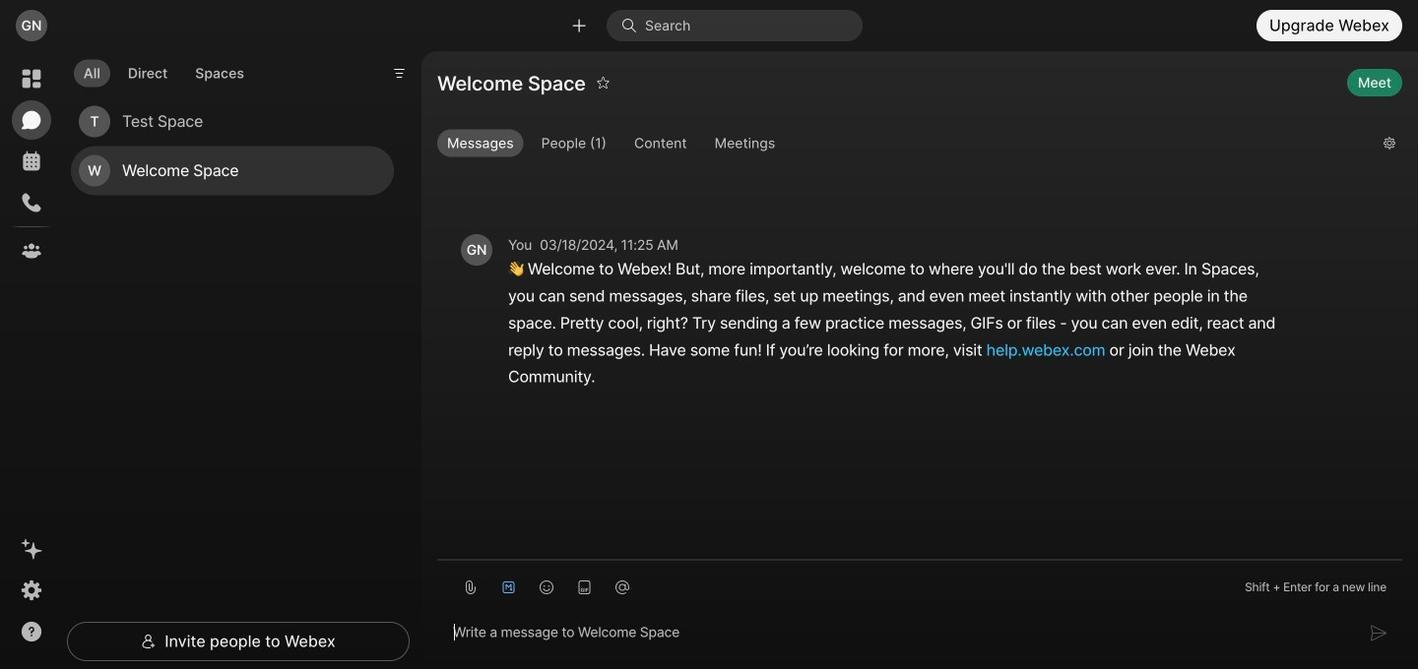 Task type: describe. For each thing, give the bounding box(es) containing it.
welcome space list item
[[71, 146, 394, 196]]



Task type: locate. For each thing, give the bounding box(es) containing it.
message composer toolbar element
[[437, 561, 1402, 607]]

webex tab list
[[12, 59, 51, 271]]

tab list
[[69, 48, 259, 93]]

group
[[437, 130, 1368, 162]]

navigation
[[0, 51, 63, 670]]

test space list item
[[71, 97, 394, 146]]



Task type: vqa. For each thing, say whether or not it's contained in the screenshot.
Webex tab list
yes



